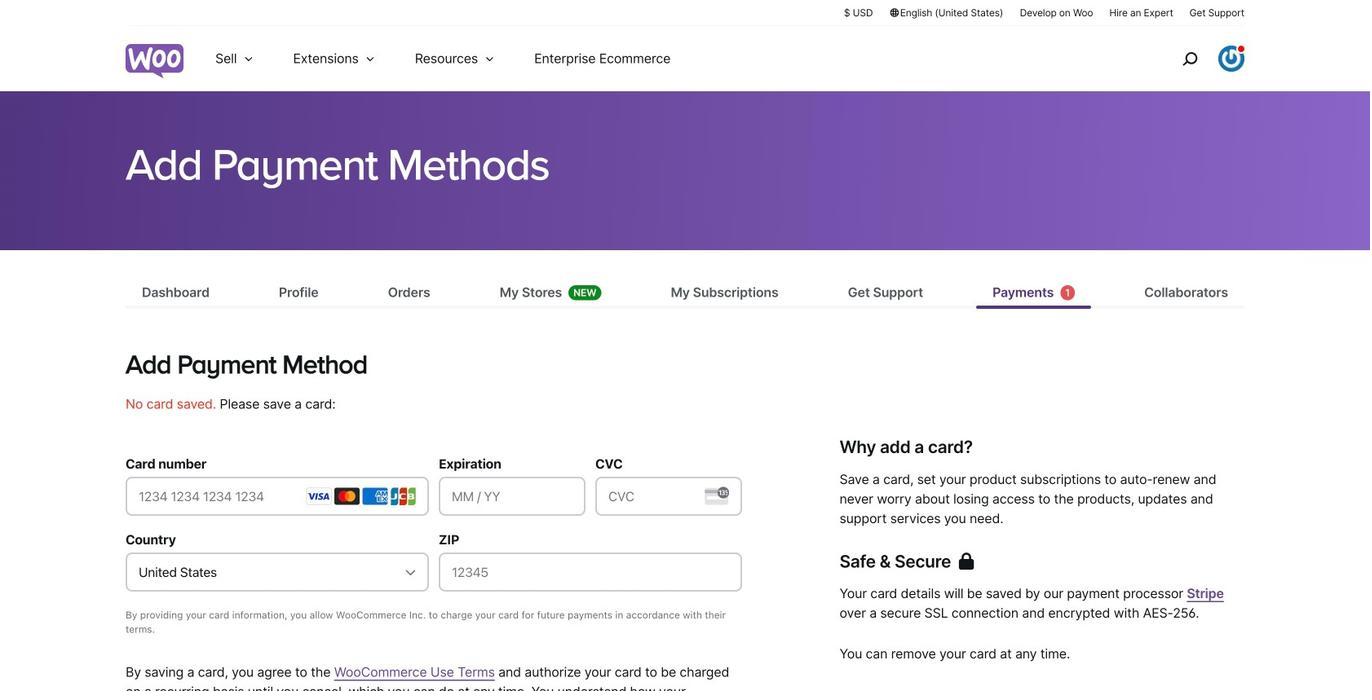 Task type: describe. For each thing, give the bounding box(es) containing it.
open account menu image
[[1219, 46, 1245, 72]]

service navigation menu element
[[1148, 32, 1245, 85]]



Task type: vqa. For each thing, say whether or not it's contained in the screenshot.
Service navigation menu element
yes



Task type: locate. For each thing, give the bounding box(es) containing it.
search image
[[1177, 46, 1203, 72]]

lock image
[[959, 553, 974, 570]]



